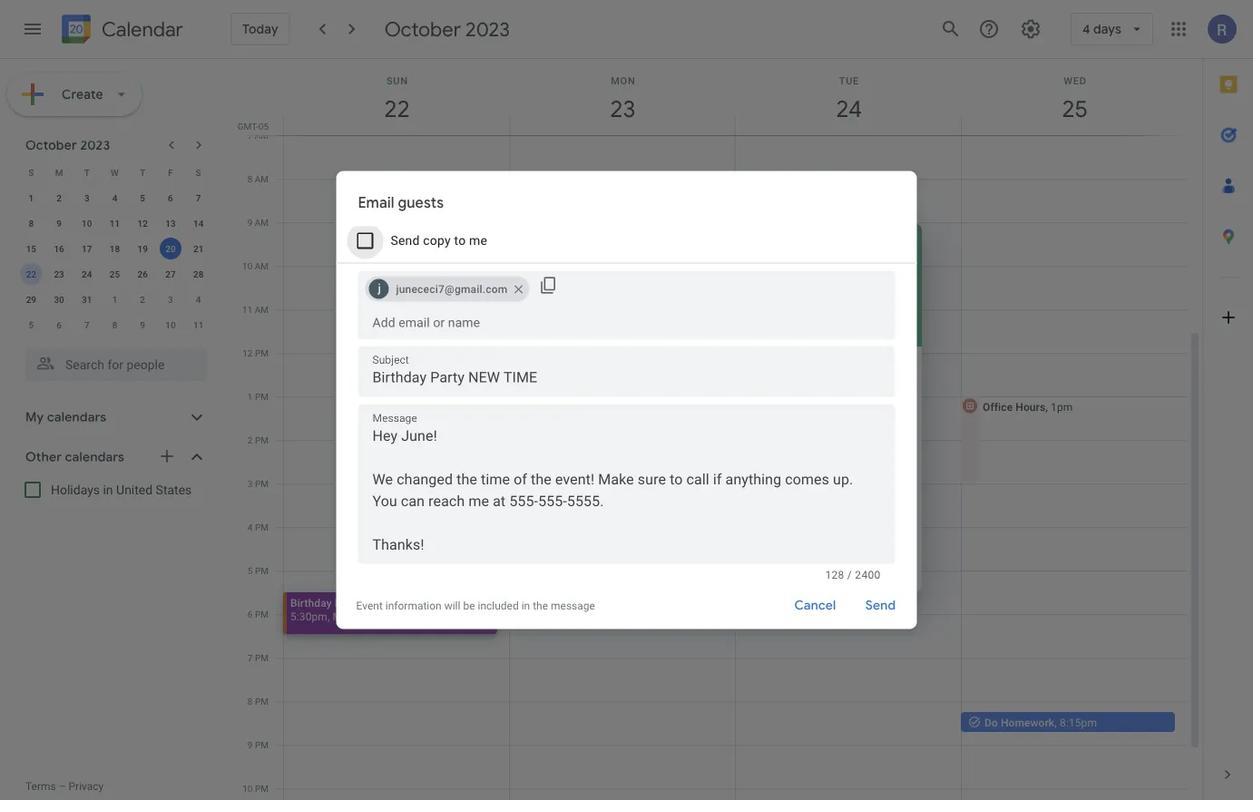 Task type: describe. For each thing, give the bounding box(es) containing it.
birthday party! changed the date as we had a lot of other events for that day. let me know of any changes!
[[577, 463, 895, 497]]

changed
[[666, 463, 718, 478]]

new for birthday party new time
[[712, 367, 757, 392]]

18 element
[[104, 238, 126, 260]]

changes!
[[842, 482, 895, 497]]

am for 11 am
[[255, 304, 269, 315]]

16 element
[[48, 238, 70, 260]]

21
[[193, 243, 204, 254]]

Add email or name text field
[[373, 306, 881, 339]]

22 inside cell
[[26, 269, 36, 280]]

15
[[26, 243, 36, 254]]

⋅
[[697, 395, 702, 410]]

6 for 6 pm
[[248, 609, 253, 620]]

22 element
[[20, 263, 42, 285]]

know
[[769, 482, 800, 497]]

sunday, october 22 ⋅ 5:30 – 6:30pm
[[577, 395, 794, 410]]

23
[[54, 269, 64, 280]]

email guests dialog
[[336, 171, 917, 630]]

5:30
[[710, 395, 735, 410]]

send for send copy to me
[[391, 233, 420, 248]]

20 cell
[[157, 236, 185, 261]]

gmt-05
[[238, 121, 269, 132]]

office hours , 1pm
[[983, 401, 1073, 414]]

3 column header from the left
[[735, 59, 962, 135]]

grid containing campus meeting
[[232, 59, 1203, 801]]

privacy link
[[69, 781, 104, 793]]

27
[[165, 269, 176, 280]]

9 for 9 pm
[[248, 740, 253, 751]]

9 pm
[[248, 740, 269, 751]]

calendars
[[65, 449, 124, 466]]

send for send
[[866, 598, 896, 614]]

7 am
[[248, 130, 269, 141]]

a
[[834, 463, 841, 478]]

28
[[193, 269, 204, 280]]

november 5 element
[[20, 314, 42, 336]]

november 7 element
[[76, 314, 98, 336]]

20, today element
[[160, 238, 181, 260]]

cancel
[[795, 598, 837, 614]]

meeting
[[560, 270, 601, 283]]

0 vertical spatial october 2023
[[385, 16, 510, 42]]

w
[[111, 167, 119, 178]]

29
[[26, 294, 36, 305]]

sunday,
[[577, 395, 622, 410]]

pm for 2 pm
[[255, 435, 269, 446]]

november 8 element
[[104, 314, 126, 336]]

8 for november 8 element at the top left
[[112, 320, 117, 330]]

holidays
[[51, 483, 100, 497]]

12 pm
[[243, 348, 269, 359]]

15 element
[[20, 238, 42, 260]]

2400
[[855, 569, 881, 581]]

campus meeting 10 – 11am
[[517, 270, 601, 296]]

5 for 5 pm
[[248, 566, 253, 576]]

8 pm
[[248, 696, 269, 707]]

party!
[[629, 463, 663, 478]]

10 am
[[242, 261, 269, 271]]

7 up 14 element
[[196, 192, 201, 203]]

calendar
[[102, 17, 183, 42]]

8 am
[[248, 173, 269, 184]]

today button
[[231, 13, 290, 45]]

party for birthday party new time
[[659, 367, 707, 392]]

17
[[82, 243, 92, 254]]

gmt-
[[238, 121, 259, 132]]

14
[[193, 218, 204, 229]]

email guests
[[358, 193, 444, 212]]

date
[[743, 463, 769, 478]]

24
[[82, 269, 92, 280]]

2 for 2 pm
[[248, 435, 253, 446]]

birthday party new time
[[577, 367, 805, 392]]

4 column header from the left
[[961, 59, 1188, 135]]

me inside email guests dialog
[[469, 233, 488, 248]]

am for 9 am
[[255, 217, 269, 228]]

8 up the 15 element on the top left
[[29, 218, 34, 229]]

will
[[445, 600, 461, 612]]

0 vertical spatial 2023
[[466, 16, 510, 42]]

november 9 element
[[132, 314, 154, 336]]

junececi7@gmail.com, selected option
[[365, 275, 530, 304]]

10 inside campus meeting 10 – 11am
[[517, 284, 529, 296]]

other calendars
[[25, 449, 124, 466]]

4 for november 4 element
[[196, 294, 201, 305]]

pm for 4 pm
[[255, 522, 269, 533]]

13
[[165, 218, 176, 229]]

that
[[672, 482, 695, 497]]

10 for november 10 element
[[165, 320, 176, 330]]

1 t from the left
[[84, 167, 90, 178]]

in inside email guests dialog
[[522, 600, 530, 612]]

26
[[138, 269, 148, 280]]

november 4 element
[[188, 289, 209, 310]]

6 pm
[[248, 609, 269, 620]]

1 for 1 pm
[[248, 391, 253, 402]]

do homework , 8:15pm
[[985, 717, 1098, 729]]

row containing 5
[[17, 312, 212, 338]]

31 element
[[76, 289, 98, 310]]

11am
[[542, 284, 570, 296]]

to
[[454, 233, 466, 248]]

house
[[350, 611, 382, 623]]

10 pm
[[243, 783, 269, 794]]

, for do homework
[[1055, 717, 1058, 729]]

05
[[259, 121, 269, 132]]

25
[[110, 269, 120, 280]]

holidays in united states
[[51, 483, 192, 497]]

0 horizontal spatial of
[[803, 482, 815, 497]]

included
[[478, 600, 519, 612]]

0 horizontal spatial 2
[[56, 192, 62, 203]]

29 element
[[20, 289, 42, 310]]

/
[[848, 569, 853, 581]]

states
[[156, 483, 192, 497]]

9 for november 9 'element'
[[140, 320, 145, 330]]

3 for november 3 element
[[168, 294, 173, 305]]

18
[[110, 243, 120, 254]]

17 element
[[76, 238, 98, 260]]

0 vertical spatial 3
[[84, 192, 90, 203]]

do
[[985, 717, 998, 729]]

11 for 11 am
[[242, 304, 253, 315]]

office
[[983, 401, 1013, 414]]

november 2 element
[[132, 289, 154, 310]]

3 pm
[[248, 478, 269, 489]]

me inside birthday party! changed the date as we had a lot of other events for that day. let me know of any changes!
[[747, 482, 765, 497]]

23 element
[[48, 263, 70, 285]]

pm for 1 pm
[[255, 391, 269, 402]]

11 element
[[104, 212, 126, 234]]

1 horizontal spatial 6
[[168, 192, 173, 203]]

calendar element
[[58, 11, 183, 51]]

, inside birthday party new time 5:30pm , my house
[[328, 611, 330, 623]]

pm for 6 pm
[[255, 609, 269, 620]]

16
[[54, 243, 64, 254]]

25 element
[[104, 263, 126, 285]]

9 for 9 am
[[248, 217, 253, 228]]

day.
[[699, 482, 722, 497]]

7 for november 7 element
[[84, 320, 90, 330]]

21 element
[[188, 238, 209, 260]]

november 1 element
[[104, 289, 126, 310]]

november 3 element
[[160, 289, 181, 310]]

am for 8 am
[[255, 173, 269, 184]]

row containing 29
[[17, 287, 212, 312]]

0 vertical spatial 5
[[140, 192, 145, 203]]

2 horizontal spatial october
[[625, 395, 671, 410]]

row containing 22
[[17, 261, 212, 287]]

7 pm
[[248, 653, 269, 664]]

0 horizontal spatial october
[[25, 137, 77, 153]]

homework
[[1001, 717, 1055, 729]]

birthday party new time 5:30pm , my house
[[291, 597, 416, 623]]

0 horizontal spatial 4
[[112, 192, 117, 203]]

31
[[82, 294, 92, 305]]

pm for 8 pm
[[255, 696, 269, 707]]

row containing s
[[17, 160, 212, 185]]

4 pm
[[248, 522, 269, 533]]

1 vertical spatial –
[[738, 395, 747, 410]]

20
[[165, 243, 176, 254]]



Task type: locate. For each thing, give the bounding box(es) containing it.
0 horizontal spatial new
[[364, 597, 388, 610]]

party up my
[[335, 597, 361, 610]]

1 vertical spatial october
[[25, 137, 77, 153]]

30 element
[[48, 289, 70, 310]]

2 vertical spatial 2
[[248, 435, 253, 446]]

11 for november 11 element
[[193, 320, 204, 330]]

event
[[356, 600, 383, 612]]

12 for 12 pm
[[243, 348, 253, 359]]

0 vertical spatial 1
[[29, 192, 34, 203]]

1 vertical spatial 22
[[675, 395, 689, 410]]

, for office hours
[[1046, 401, 1048, 414]]

2 vertical spatial 6
[[248, 609, 253, 620]]

5 pm
[[248, 566, 269, 576]]

1 down the 12 pm
[[248, 391, 253, 402]]

new for birthday party new time 5:30pm , my house
[[364, 597, 388, 610]]

pm down 3 pm
[[255, 522, 269, 533]]

8 down november 1 element
[[112, 320, 117, 330]]

row up 11 element
[[17, 160, 212, 185]]

terms
[[25, 781, 56, 793]]

9 up 10 am
[[248, 217, 253, 228]]

1 horizontal spatial t
[[140, 167, 145, 178]]

the left message
[[533, 600, 548, 612]]

128 / 2400
[[826, 569, 881, 581]]

5 for 'november 5' element
[[29, 320, 34, 330]]

send down 2400
[[866, 598, 896, 614]]

0 horizontal spatial s
[[28, 167, 34, 178]]

2 vertical spatial october
[[625, 395, 671, 410]]

12 element
[[132, 212, 154, 234]]

birthday up 5:30pm
[[291, 597, 332, 610]]

party inside birthday party new time 5:30pm , my house
[[335, 597, 361, 610]]

am up 9 am
[[255, 173, 269, 184]]

0 vertical spatial me
[[469, 233, 488, 248]]

1 vertical spatial of
[[803, 482, 815, 497]]

for
[[653, 482, 669, 497]]

2023
[[466, 16, 510, 42], [80, 137, 110, 153]]

22 up 29 at the left top of the page
[[26, 269, 36, 280]]

2 horizontal spatial 2
[[248, 435, 253, 446]]

1 horizontal spatial ,
[[1046, 401, 1048, 414]]

of left any
[[803, 482, 815, 497]]

1pm
[[1051, 401, 1073, 414]]

pm up 1 pm
[[255, 348, 269, 359]]

9 am
[[248, 217, 269, 228]]

public
[[577, 556, 613, 571]]

0 horizontal spatial 11
[[110, 218, 120, 229]]

10 down 9 pm
[[243, 783, 253, 794]]

6 up the 7 pm
[[248, 609, 253, 620]]

am up the 12 pm
[[255, 304, 269, 315]]

3 inside grid
[[248, 478, 253, 489]]

9
[[248, 217, 253, 228], [56, 218, 62, 229], [140, 320, 145, 330], [248, 740, 253, 751]]

0 vertical spatial 6
[[168, 192, 173, 203]]

we
[[789, 463, 806, 478]]

1 vertical spatial 3
[[168, 294, 173, 305]]

2 vertical spatial birthday
[[291, 597, 332, 610]]

grid
[[232, 59, 1203, 801]]

– down campus
[[532, 284, 539, 296]]

1 vertical spatial 11
[[242, 304, 253, 315]]

time
[[761, 367, 805, 392], [390, 597, 416, 610]]

11 pm from the top
[[255, 783, 269, 794]]

11 inside 11 element
[[110, 218, 120, 229]]

be
[[463, 600, 475, 612]]

copy
[[423, 233, 451, 248]]

1 horizontal spatial 4
[[196, 294, 201, 305]]

1 vertical spatial time
[[390, 597, 416, 610]]

2 row from the top
[[17, 185, 212, 211]]

t left 'f'
[[140, 167, 145, 178]]

october 2023
[[385, 16, 510, 42], [25, 137, 110, 153]]

1 pm from the top
[[255, 348, 269, 359]]

1 horizontal spatial of
[[863, 463, 875, 478]]

1 s from the left
[[28, 167, 34, 178]]

–
[[532, 284, 539, 296], [738, 395, 747, 410], [59, 781, 66, 793]]

2 up 3 pm
[[248, 435, 253, 446]]

– inside campus meeting 10 – 11am
[[532, 284, 539, 296]]

had
[[809, 463, 831, 478]]

4 for 4 pm
[[248, 522, 253, 533]]

birthday up sunday, at the left of page
[[577, 367, 654, 392]]

None search field
[[0, 341, 225, 381]]

9 pm from the top
[[255, 696, 269, 707]]

10 down campus
[[517, 284, 529, 296]]

1 vertical spatial 5
[[29, 320, 34, 330]]

1 horizontal spatial time
[[761, 367, 805, 392]]

1 horizontal spatial –
[[532, 284, 539, 296]]

0 horizontal spatial 5
[[29, 320, 34, 330]]

1 vertical spatial in
[[522, 600, 530, 612]]

am down 8 am
[[255, 217, 269, 228]]

time inside birthday party new time 5:30pm , my house
[[390, 597, 416, 610]]

7 up 8 pm
[[248, 653, 253, 664]]

5:30pm
[[291, 611, 328, 623]]

28 element
[[188, 263, 209, 285]]

pm for 5 pm
[[255, 566, 269, 576]]

row down 25 "element"
[[17, 287, 212, 312]]

hours
[[1016, 401, 1046, 414]]

0 horizontal spatial october 2023
[[25, 137, 110, 153]]

1 for november 1 element
[[112, 294, 117, 305]]

new up house
[[364, 597, 388, 610]]

united
[[116, 483, 153, 497]]

7 for 7 am
[[248, 130, 253, 141]]

0 vertical spatial 12
[[138, 218, 148, 229]]

4 up 11 element
[[112, 192, 117, 203]]

8 for 8 am
[[248, 173, 253, 184]]

tab list
[[1204, 59, 1254, 750]]

10 for 10 pm
[[243, 783, 253, 794]]

2 vertical spatial 11
[[193, 320, 204, 330]]

8 for 8 pm
[[248, 696, 253, 707]]

– right terms
[[59, 781, 66, 793]]

22 left ⋅
[[675, 395, 689, 410]]

1 vertical spatial send
[[866, 598, 896, 614]]

pm for 10 pm
[[255, 783, 269, 794]]

email
[[358, 193, 395, 212]]

7 left 05
[[248, 130, 253, 141]]

0 vertical spatial new
[[712, 367, 757, 392]]

1 down 25 "element"
[[112, 294, 117, 305]]

new up 5:30
[[712, 367, 757, 392]]

3
[[84, 192, 90, 203], [168, 294, 173, 305], [248, 478, 253, 489]]

5 down 4 pm
[[248, 566, 253, 576]]

1 row from the top
[[17, 160, 212, 185]]

2 horizontal spatial ,
[[1055, 717, 1058, 729]]

1 horizontal spatial me
[[747, 482, 765, 497]]

0 horizontal spatial 6
[[56, 320, 62, 330]]

2 horizontal spatial 1
[[248, 391, 253, 402]]

6 pm from the top
[[255, 566, 269, 576]]

1 vertical spatial 2023
[[80, 137, 110, 153]]

5 am from the top
[[255, 304, 269, 315]]

me
[[469, 233, 488, 248], [747, 482, 765, 497]]

f
[[168, 167, 173, 178]]

128
[[826, 569, 845, 581]]

None text field
[[373, 365, 881, 390], [358, 425, 896, 556], [373, 365, 881, 390], [358, 425, 896, 556]]

party up sunday, october 22 ⋅ 5:30 – 6:30pm
[[659, 367, 707, 392]]

6:30pm
[[750, 395, 794, 410]]

11 down 10 am
[[242, 304, 253, 315]]

row containing 8
[[17, 211, 212, 236]]

1 horizontal spatial 5
[[140, 192, 145, 203]]

0 horizontal spatial 3
[[84, 192, 90, 203]]

lot
[[844, 463, 859, 478]]

12 inside grid
[[243, 348, 253, 359]]

0 vertical spatial the
[[721, 463, 740, 478]]

12 up 19
[[138, 218, 148, 229]]

birthday inside birthday party! changed the date as we had a lot of other events for that day. let me know of any changes!
[[577, 463, 626, 478]]

am for 7 am
[[255, 130, 269, 141]]

4 down 3 pm
[[248, 522, 253, 533]]

0 horizontal spatial 1
[[29, 192, 34, 203]]

10 for 10 am
[[242, 261, 253, 271]]

row down november 1 element
[[17, 312, 212, 338]]

0 vertical spatial 2
[[56, 192, 62, 203]]

the inside birthday party! changed the date as we had a lot of other events for that day. let me know of any changes!
[[721, 463, 740, 478]]

2 t from the left
[[140, 167, 145, 178]]

1 horizontal spatial send
[[866, 598, 896, 614]]

0 vertical spatial birthday
[[577, 367, 654, 392]]

7 row from the top
[[17, 312, 212, 338]]

events
[[611, 482, 649, 497]]

2 vertical spatial ,
[[1055, 717, 1058, 729]]

1 horizontal spatial 11
[[193, 320, 204, 330]]

1 pm
[[248, 391, 269, 402]]

party
[[659, 367, 707, 392], [335, 597, 361, 610]]

2 horizontal spatial 3
[[248, 478, 253, 489]]

new
[[712, 367, 757, 392], [364, 597, 388, 610]]

in right included
[[522, 600, 530, 612]]

birthday for birthday party! changed the date as we had a lot of other events for that day. let me know of any changes!
[[577, 463, 626, 478]]

0 vertical spatial 11
[[110, 218, 120, 229]]

as
[[772, 463, 786, 478]]

1 horizontal spatial new
[[712, 367, 757, 392]]

3 inside november 3 element
[[168, 294, 173, 305]]

11 down november 4 element
[[193, 320, 204, 330]]

terms – privacy
[[25, 781, 104, 793]]

send inside 'button'
[[866, 598, 896, 614]]

cancel button
[[787, 584, 845, 628]]

6
[[168, 192, 173, 203], [56, 320, 62, 330], [248, 609, 253, 620]]

5 up 12 element
[[140, 192, 145, 203]]

am up 8 am
[[255, 130, 269, 141]]

4 pm from the top
[[255, 478, 269, 489]]

1 column header from the left
[[283, 59, 510, 135]]

pm down 4 pm
[[255, 566, 269, 576]]

0 vertical spatial send
[[391, 233, 420, 248]]

new inside birthday party new time 5:30pm , my house
[[364, 597, 388, 610]]

1 horizontal spatial 2023
[[466, 16, 510, 42]]

, left 8:15pm at the right of the page
[[1055, 717, 1058, 729]]

me down the date at the right bottom
[[747, 482, 765, 497]]

10 for 10 element at the top left of the page
[[82, 218, 92, 229]]

1 vertical spatial 6
[[56, 320, 62, 330]]

, left 1pm
[[1046, 401, 1048, 414]]

11
[[110, 218, 120, 229], [242, 304, 253, 315], [193, 320, 204, 330]]

9 inside 'element'
[[140, 320, 145, 330]]

0 vertical spatial –
[[532, 284, 539, 296]]

terms link
[[25, 781, 56, 793]]

2 pm
[[248, 435, 269, 446]]

time for birthday party new time
[[761, 367, 805, 392]]

12 for 12
[[138, 218, 148, 229]]

5 row from the top
[[17, 261, 212, 287]]

am down 9 am
[[255, 261, 269, 271]]

,
[[1046, 401, 1048, 414], [328, 611, 330, 623], [1055, 717, 1058, 729]]

1 horizontal spatial 3
[[168, 294, 173, 305]]

row up november 1 element
[[17, 261, 212, 287]]

11 inside november 11 element
[[193, 320, 204, 330]]

3 up november 10 element
[[168, 294, 173, 305]]

19 element
[[132, 238, 154, 260]]

0 horizontal spatial me
[[469, 233, 488, 248]]

2 down the m
[[56, 192, 62, 203]]

7 pm from the top
[[255, 609, 269, 620]]

5 down the 29 element
[[29, 320, 34, 330]]

4 row from the top
[[17, 236, 212, 261]]

7 down 31 'element'
[[84, 320, 90, 330]]

1 vertical spatial 12
[[243, 348, 253, 359]]

1 horizontal spatial 2
[[140, 294, 145, 305]]

1 horizontal spatial october
[[385, 16, 461, 42]]

3 down 2 pm at the bottom left of the page
[[248, 478, 253, 489]]

2 horizontal spatial 11
[[242, 304, 253, 315]]

1 up the 15 element on the top left
[[29, 192, 34, 203]]

birthday up other
[[577, 463, 626, 478]]

october 2023 grid
[[17, 160, 212, 338]]

birthday party new time heading
[[577, 367, 805, 392]]

3 pm from the top
[[255, 435, 269, 446]]

26 element
[[132, 263, 154, 285]]

1 horizontal spatial 1
[[112, 294, 117, 305]]

2 horizontal spatial 6
[[248, 609, 253, 620]]

other
[[25, 449, 62, 466]]

s left the m
[[28, 167, 34, 178]]

row up 25 "element"
[[17, 236, 212, 261]]

8
[[248, 173, 253, 184], [29, 218, 34, 229], [112, 320, 117, 330], [248, 696, 253, 707]]

row down 'w'
[[17, 185, 212, 211]]

11 for 11 element
[[110, 218, 120, 229]]

time up 6:30pm
[[761, 367, 805, 392]]

november 6 element
[[48, 314, 70, 336]]

2 up november 9 'element'
[[140, 294, 145, 305]]

row group
[[17, 185, 212, 338]]

0 horizontal spatial 2023
[[80, 137, 110, 153]]

calendar heading
[[98, 17, 183, 42]]

main drawer image
[[22, 18, 44, 40]]

pm up 9 pm
[[255, 696, 269, 707]]

12 down 11 am
[[243, 348, 253, 359]]

– right 5:30
[[738, 395, 747, 410]]

0 vertical spatial october
[[385, 16, 461, 42]]

1
[[29, 192, 34, 203], [112, 294, 117, 305], [248, 391, 253, 402]]

7 for 7 pm
[[248, 653, 253, 664]]

0 horizontal spatial ,
[[328, 611, 330, 623]]

other calendars button
[[4, 443, 225, 472]]

1 horizontal spatial 12
[[243, 348, 253, 359]]

1 horizontal spatial the
[[721, 463, 740, 478]]

pm up 2 pm at the bottom left of the page
[[255, 391, 269, 402]]

send button
[[852, 584, 910, 628]]

pm up 8 pm
[[255, 653, 269, 664]]

9 up 16 element
[[56, 218, 62, 229]]

14 element
[[188, 212, 209, 234]]

4 down 28 element
[[196, 294, 201, 305]]

0 horizontal spatial t
[[84, 167, 90, 178]]

3 up 10 element at the top left of the page
[[84, 192, 90, 203]]

6 up 13 element
[[168, 192, 173, 203]]

10 pm from the top
[[255, 740, 269, 751]]

5
[[140, 192, 145, 203], [29, 320, 34, 330], [248, 566, 253, 576]]

0 horizontal spatial the
[[533, 600, 548, 612]]

1 vertical spatial the
[[533, 600, 548, 612]]

1 vertical spatial ,
[[328, 611, 330, 623]]

13 element
[[160, 212, 181, 234]]

november 10 element
[[160, 314, 181, 336]]

1 am from the top
[[255, 130, 269, 141]]

pm for 3 pm
[[255, 478, 269, 489]]

event information will be included in the message
[[356, 600, 595, 612]]

any
[[818, 482, 839, 497]]

2 vertical spatial 3
[[248, 478, 253, 489]]

2 horizontal spatial –
[[738, 395, 747, 410]]

0 vertical spatial 22
[[26, 269, 36, 280]]

privacy
[[69, 781, 104, 793]]

0 vertical spatial ,
[[1046, 401, 1048, 414]]

0 horizontal spatial –
[[59, 781, 66, 793]]

2 column header from the left
[[509, 59, 736, 135]]

row group containing 1
[[17, 185, 212, 338]]

2 vertical spatial 4
[[248, 522, 253, 533]]

row up 18 element
[[17, 211, 212, 236]]

me right to
[[469, 233, 488, 248]]

, left my
[[328, 611, 330, 623]]

selected people list box
[[358, 271, 534, 306]]

10 up the 17
[[82, 218, 92, 229]]

s right 'f'
[[196, 167, 201, 178]]

10 up 11 am
[[242, 261, 253, 271]]

the inside email guests dialog
[[533, 600, 548, 612]]

of right lot at the bottom right
[[863, 463, 875, 478]]

3 am from the top
[[255, 217, 269, 228]]

the
[[721, 463, 740, 478], [533, 600, 548, 612]]

row
[[17, 160, 212, 185], [17, 185, 212, 211], [17, 211, 212, 236], [17, 236, 212, 261], [17, 261, 212, 287], [17, 287, 212, 312], [17, 312, 212, 338]]

in left united
[[103, 483, 113, 497]]

s
[[28, 167, 34, 178], [196, 167, 201, 178]]

row containing 1
[[17, 185, 212, 211]]

pm for 7 pm
[[255, 653, 269, 664]]

2 s from the left
[[196, 167, 201, 178]]

24 element
[[76, 263, 98, 285]]

2 vertical spatial 5
[[248, 566, 253, 576]]

pm
[[255, 348, 269, 359], [255, 391, 269, 402], [255, 435, 269, 446], [255, 478, 269, 489], [255, 522, 269, 533], [255, 566, 269, 576], [255, 609, 269, 620], [255, 653, 269, 664], [255, 696, 269, 707], [255, 740, 269, 751], [255, 783, 269, 794]]

send copy to me
[[391, 233, 488, 248]]

0 vertical spatial of
[[863, 463, 875, 478]]

time for birthday party new time 5:30pm , my house
[[390, 597, 416, 610]]

10 down november 3 element
[[165, 320, 176, 330]]

in
[[103, 483, 113, 497], [522, 600, 530, 612]]

pm up 3 pm
[[255, 435, 269, 446]]

pm for 9 pm
[[255, 740, 269, 751]]

0 vertical spatial in
[[103, 483, 113, 497]]

2 am from the top
[[255, 173, 269, 184]]

0 horizontal spatial send
[[391, 233, 420, 248]]

2 vertical spatial –
[[59, 781, 66, 793]]

0 vertical spatial 4
[[112, 192, 117, 203]]

3 for 3 pm
[[248, 478, 253, 489]]

10 element
[[76, 212, 98, 234]]

send left "copy"
[[391, 233, 420, 248]]

6 down 30 element
[[56, 320, 62, 330]]

pm down 9 pm
[[255, 783, 269, 794]]

6 row from the top
[[17, 287, 212, 312]]

12 inside row
[[138, 218, 148, 229]]

message
[[551, 600, 595, 612]]

2 for november 2 element
[[140, 294, 145, 305]]

3 row from the top
[[17, 211, 212, 236]]

pm up the 7 pm
[[255, 609, 269, 620]]

pm for 12 pm
[[255, 348, 269, 359]]

party for birthday party new time 5:30pm , my house
[[335, 597, 361, 610]]

other
[[577, 482, 608, 497]]

8:15pm
[[1060, 717, 1098, 729]]

t
[[84, 167, 90, 178], [140, 167, 145, 178]]

5 pm from the top
[[255, 522, 269, 533]]

time right event
[[390, 597, 416, 610]]

9 down november 2 element
[[140, 320, 145, 330]]

4 inside grid
[[248, 522, 253, 533]]

2 vertical spatial 1
[[248, 391, 253, 402]]

11 am
[[242, 304, 269, 315]]

birthday for birthday party new time
[[577, 367, 654, 392]]

november 11 element
[[188, 314, 209, 336]]

pm down 2 pm at the bottom left of the page
[[255, 478, 269, 489]]

4 am from the top
[[255, 261, 269, 271]]

guests
[[398, 193, 444, 212]]

column header
[[283, 59, 510, 135], [509, 59, 736, 135], [735, 59, 962, 135], [961, 59, 1188, 135]]

6 for november 6 element
[[56, 320, 62, 330]]

0 horizontal spatial in
[[103, 483, 113, 497]]

let
[[725, 482, 744, 497]]

8 up 9 am
[[248, 173, 253, 184]]

2 horizontal spatial 5
[[248, 566, 253, 576]]

row containing 15
[[17, 236, 212, 261]]

11 up 18
[[110, 218, 120, 229]]

1 vertical spatial new
[[364, 597, 388, 610]]

m
[[55, 167, 63, 178]]

am for 10 am
[[255, 261, 269, 271]]

today
[[242, 21, 278, 37]]

1 horizontal spatial party
[[659, 367, 707, 392]]

1 horizontal spatial october 2023
[[385, 16, 510, 42]]

t left 'w'
[[84, 167, 90, 178]]

pm down 8 pm
[[255, 740, 269, 751]]

19
[[138, 243, 148, 254]]

1 horizontal spatial s
[[196, 167, 201, 178]]

1 vertical spatial me
[[747, 482, 765, 497]]

1 vertical spatial october 2023
[[25, 137, 110, 153]]

the up let
[[721, 463, 740, 478]]

birthday inside birthday party new time 5:30pm , my house
[[291, 597, 332, 610]]

27 element
[[160, 263, 181, 285]]

9 up 10 pm
[[248, 740, 253, 751]]

2 pm from the top
[[255, 391, 269, 402]]

7
[[248, 130, 253, 141], [196, 192, 201, 203], [84, 320, 90, 330], [248, 653, 253, 664]]

8 pm from the top
[[255, 653, 269, 664]]

8 up 9 pm
[[248, 696, 253, 707]]

22 cell
[[17, 261, 45, 287]]



Task type: vqa. For each thing, say whether or not it's contained in the screenshot.
leftmost 3
yes



